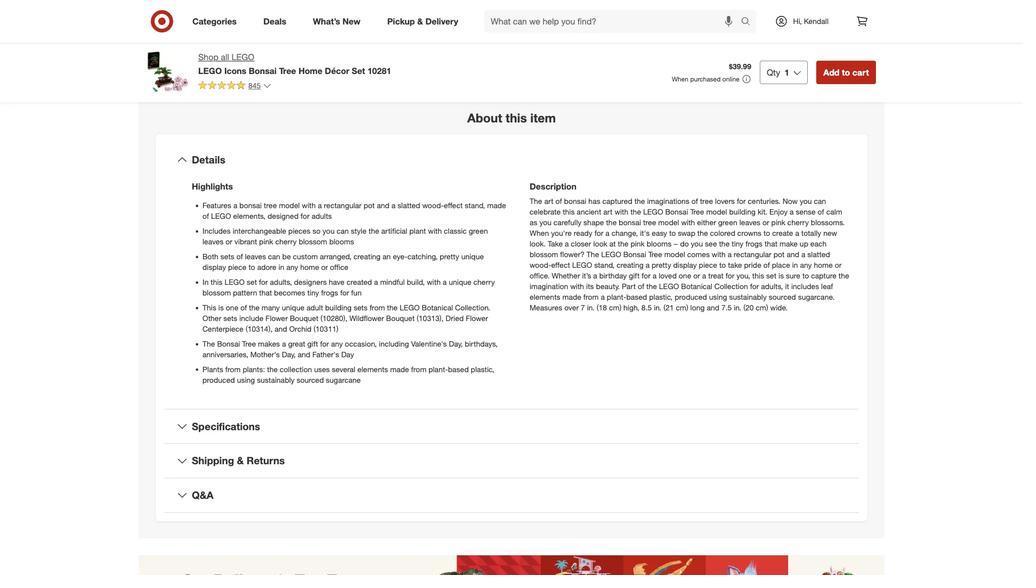 Task type: vqa. For each thing, say whether or not it's contained in the screenshot.
pretty inside the DESCRIPTION THE ART OF BONSAI HAS CAPTURED THE IMAGINATIONS OF TREE LOVERS FOR CENTURIES. NOW YOU CAN CELEBRATE THIS ANCIENT ART WITH THE LEGO BONSAI TREE MODEL BUILDING KIT. ENJOY A SENSE OF CALM AS YOU CAREFULLY SHAPE THE BONSAI TREE MODEL WITH EITHER GREEN LEAVES OR PINK CHERRY BLOSSOMS. WHEN YOU'RE READY FOR A CHANGE, IT'S EASY TO SWAP THE COLORED CROWNS TO CREATE A TOTALLY NEW LOOK. TAKE A CLOSER LOOK AT THE PINK BLOOMS – DO YOU SEE THE TINY FROGS THAT MAKE UP EACH BLOSSOM FLOWER? THE LEGO BONSAI TREE MODEL COMES WITH A RECTANGULAR POT AND A SLATTED WOOD-EFFECT LEGO STAND, CREATING A PRETTY DISPLAY PIECE TO TAKE PRIDE OF PLACE IN ANY HOME OR OFFICE. WHETHER IT'S A BIRTHDAY GIFT FOR A LOVED ONE OR A TREAT FOR YOU, THIS SET IS SURE TO CAPTURE THE IMAGINATION WITH ITS BEAUTY. PART OF THE LEGO BOTANICAL COLLECTION FOR ADULTS, IT INCLUDES LEAF ELEMENTS MADE FROM A PLANT-BASED PLASTIC, PRODUCED USING SUSTAINABLY SOURCED SUGARCANE. MEASURES OVER 7 IN. (18 CM) HIGH, 8.5 IN. (21 CM) LONG AND 7.5 IN. (20 CM) WIDE.
yes



Task type: describe. For each thing, give the bounding box(es) containing it.
with left its
[[570, 282, 584, 291]]

to inside the both sets of leaves can be custom arranged, creating an eye-catching, pretty unique display piece to adore in any home or office
[[249, 263, 255, 272]]

whether
[[552, 271, 580, 280]]

(21
[[664, 303, 674, 312]]

lego up it's
[[572, 261, 592, 270]]

is inside description the art of bonsai has captured the imaginations of tree lovers for centuries. now you can celebrate this ancient art with the lego bonsai tree model building kit. enjoy a sense of calm as you carefully shape the bonsai tree model with either green leaves or pink cherry blossoms. when you're ready for a change, it's easy to swap the colored crowns to create a totally new look. take a closer look at the pink blooms – do you see the tiny frogs that make up each blossom flower? the lego bonsai tree model comes with a rectangular pot and a slatted wood-effect lego stand, creating a pretty display piece to take pride of place in any home or office. whether it's a birthday gift for a loved one or a treat for you, this set is sure to capture the imagination with its beauty. part of the lego botanical collection for adults, it includes leaf elements made from a plant-based plastic, produced using sustainably sourced sugarcane. measures over 7 in. (18 cm) high, 8.5 in. (21 cm) long and 7.5 in. (20 cm) wide.
[[779, 271, 784, 280]]

search
[[736, 17, 762, 27]]

this inside in this lego set for adults, designers have created a mindful build, with a unique cherry blossom pattern that becomes tiny frogs for fun
[[211, 278, 223, 287]]

or left treat
[[693, 271, 700, 280]]

see
[[705, 239, 717, 249]]

catching,
[[408, 252, 438, 261]]

with down captured
[[615, 207, 629, 217]]

model inside features a bonsai tree model with a rectangular pot and a slatted wood-effect stand, made of lego elements, designed for adults
[[279, 201, 300, 210]]

from inside this is one of the many unique adult building sets from the lego botanical collection. other sets include flower bouquet (10280), wildflower bouquet (10313), dried flower centerpiece (10314), and orchid (10311)
[[370, 303, 385, 312]]

and inside the bonsai tree makes a great gift for any occasion, including valentine's day, birthdays, anniversaries, mother's day, and father's day
[[298, 350, 310, 359]]

produced inside description the art of bonsai has captured the imaginations of tree lovers for centuries. now you can celebrate this ancient art with the lego bonsai tree model building kit. enjoy a sense of calm as you carefully shape the bonsai tree model with either green leaves or pink cherry blossoms. when you're ready for a change, it's easy to swap the colored crowns to create a totally new look. take a closer look at the pink blooms – do you see the tiny frogs that make up each blossom flower? the lego bonsai tree model comes with a rectangular pot and a slatted wood-effect lego stand, creating a pretty display piece to take pride of place in any home or office. whether it's a birthday gift for a loved one or a treat for you, this set is sure to capture the imagination with its beauty. part of the lego botanical collection for adults, it includes leaf elements made from a plant-based plastic, produced using sustainably sourced sugarcane. measures over 7 in. (18 cm) high, 8.5 in. (21 cm) long and 7.5 in. (20 cm) wide.
[[675, 292, 707, 302]]

using inside plants from plants: the collection uses several elements made from plant-based plastic, produced using sustainably sourced sugarcane
[[237, 376, 255, 385]]

makes
[[258, 339, 280, 349]]

style
[[351, 226, 367, 236]]

a up take
[[728, 250, 732, 259]]

specifications button
[[164, 410, 859, 444]]

for right the lovers
[[737, 197, 746, 206]]

8.5
[[642, 303, 652, 312]]

one inside description the art of bonsai has captured the imaginations of tree lovers for centuries. now you can celebrate this ancient art with the lego bonsai tree model building kit. enjoy a sense of calm as you carefully shape the bonsai tree model with either green leaves or pink cherry blossoms. when you're ready for a change, it's easy to swap the colored crowns to create a totally new look. take a closer look at the pink blooms – do you see the tiny frogs that make up each blossom flower? the lego bonsai tree model comes with a rectangular pot and a slatted wood-effect lego stand, creating a pretty display piece to take pride of place in any home or office. whether it's a birthday gift for a loved one or a treat for you, this set is sure to capture the imagination with its beauty. part of the lego botanical collection for adults, it includes leaf elements made from a plant-based plastic, produced using sustainably sourced sugarcane. measures over 7 in. (18 cm) high, 8.5 in. (21 cm) long and 7.5 in. (20 cm) wide.
[[679, 271, 691, 280]]

3 in. from the left
[[734, 303, 742, 312]]

gift inside description the art of bonsai has captured the imaginations of tree lovers for centuries. now you can celebrate this ancient art with the lego bonsai tree model building kit. enjoy a sense of calm as you carefully shape the bonsai tree model with either green leaves or pink cherry blossoms. when you're ready for a change, it's easy to swap the colored crowns to create a totally new look. take a closer look at the pink blooms – do you see the tiny frogs that make up each blossom flower? the lego bonsai tree model comes with a rectangular pot and a slatted wood-effect lego stand, creating a pretty display piece to take pride of place in any home or office. whether it's a birthday gift for a loved one or a treat for you, this set is sure to capture the imagination with its beauty. part of the lego botanical collection for adults, it includes leaf elements made from a plant-based plastic, produced using sustainably sourced sugarcane. measures over 7 in. (18 cm) high, 8.5 in. (21 cm) long and 7.5 in. (20 cm) wide.
[[629, 271, 640, 280]]

home inside description the art of bonsai has captured the imaginations of tree lovers for centuries. now you can celebrate this ancient art with the lego bonsai tree model building kit. enjoy a sense of calm as you carefully shape the bonsai tree model with either green leaves or pink cherry blossoms. when you're ready for a change, it's easy to swap the colored crowns to create a totally new look. take a closer look at the pink blooms – do you see the tiny frogs that make up each blossom flower? the lego bonsai tree model comes with a rectangular pot and a slatted wood-effect lego stand, creating a pretty display piece to take pride of place in any home or office. whether it's a birthday gift for a loved one or a treat for you, this set is sure to capture the imagination with its beauty. part of the lego botanical collection for adults, it includes leaf elements made from a plant-based plastic, produced using sustainably sourced sugarcane. measures over 7 in. (18 cm) high, 8.5 in. (21 cm) long and 7.5 in. (20 cm) wide.
[[814, 261, 833, 270]]

unique inside the both sets of leaves can be custom arranged, creating an eye-catching, pretty unique display piece to adore in any home or office
[[461, 252, 484, 261]]

0 vertical spatial the
[[530, 197, 542, 206]]

lego up "icons"
[[232, 52, 254, 62]]

pattern
[[233, 288, 257, 298]]

845 link
[[198, 80, 271, 93]]

lego down loved
[[659, 282, 679, 291]]

about
[[467, 110, 502, 125]]

or inside the includes interchangeable pieces so you can style the artificial plant with classic green leaves or vibrant pink cherry blossom blooms
[[226, 237, 232, 246]]

lovers
[[715, 197, 735, 206]]

leaves inside the both sets of leaves can be custom arranged, creating an eye-catching, pretty unique display piece to adore in any home or office
[[245, 252, 266, 261]]

rectangular inside features a bonsai tree model with a rectangular pot and a slatted wood-effect stand, made of lego elements, designed for adults
[[324, 201, 362, 210]]

the down colored
[[719, 239, 730, 249]]

pride
[[744, 261, 762, 270]]

for left the "fun"
[[340, 288, 349, 298]]

blossom inside in this lego set for adults, designers have created a mindful build, with a unique cherry blossom pattern that becomes tiny frogs for fun
[[203, 288, 231, 298]]

for down you, at the top right of page
[[750, 282, 759, 291]]

father's
[[312, 350, 339, 359]]

a down up
[[802, 250, 806, 259]]

of inside the both sets of leaves can be custom arranged, creating an eye-catching, pretty unique display piece to adore in any home or office
[[236, 252, 243, 261]]

part
[[622, 282, 636, 291]]

with down see
[[712, 250, 726, 259]]

with inside in this lego set for adults, designers have created a mindful build, with a unique cherry blossom pattern that becomes tiny frogs for fun
[[427, 278, 441, 287]]

blossom inside the includes interchangeable pieces so you can style the artificial plant with classic green leaves or vibrant pink cherry blossom blooms
[[299, 237, 327, 246]]

carefully
[[554, 218, 582, 227]]

for up "collection"
[[726, 271, 735, 280]]

the inside the bonsai tree makes a great gift for any occasion, including valentine's day, birthdays, anniversaries, mother's day, and father's day
[[203, 339, 215, 349]]

any inside the both sets of leaves can be custom arranged, creating an eye-catching, pretty unique display piece to adore in any home or office
[[286, 263, 298, 272]]

to up the –
[[669, 229, 676, 238]]

or inside the both sets of leaves can be custom arranged, creating an eye-catching, pretty unique display piece to adore in any home or office
[[321, 263, 328, 272]]

1 flower from the left
[[266, 314, 288, 323]]

add
[[824, 67, 840, 78]]

can inside the both sets of leaves can be custom arranged, creating an eye-catching, pretty unique display piece to adore in any home or office
[[268, 252, 280, 261]]

all
[[221, 52, 229, 62]]

classic
[[444, 226, 467, 236]]

q&a
[[192, 489, 214, 502]]

pretty inside description the art of bonsai has captured the imaginations of tree lovers for centuries. now you can celebrate this ancient art with the lego bonsai tree model building kit. enjoy a sense of calm as you carefully shape the bonsai tree model with either green leaves or pink cherry blossoms. when you're ready for a change, it's easy to swap the colored crowns to create a totally new look. take a closer look at the pink blooms – do you see the tiny frogs that make up each blossom flower? the lego bonsai tree model comes with a rectangular pot and a slatted wood-effect lego stand, creating a pretty display piece to take pride of place in any home or office. whether it's a birthday gift for a loved one or a treat for you, this set is sure to capture the imagination with its beauty. part of the lego botanical collection for adults, it includes leaf elements made from a plant-based plastic, produced using sustainably sourced sugarcane. measures over 7 in. (18 cm) high, 8.5 in. (21 cm) long and 7.5 in. (20 cm) wide.
[[652, 261, 671, 270]]

office
[[330, 263, 348, 272]]

home inside the both sets of leaves can be custom arranged, creating an eye-catching, pretty unique display piece to adore in any home or office
[[300, 263, 319, 272]]

pot inside description the art of bonsai has captured the imaginations of tree lovers for centuries. now you can celebrate this ancient art with the lego bonsai tree model building kit. enjoy a sense of calm as you carefully shape the bonsai tree model with either green leaves or pink cherry blossoms. when you're ready for a change, it's easy to swap the colored crowns to create a totally new look. take a closer look at the pink blooms – do you see the tiny frogs that make up each blossom flower? the lego bonsai tree model comes with a rectangular pot and a slatted wood-effect lego stand, creating a pretty display piece to take pride of place in any home or office. whether it's a birthday gift for a loved one or a treat for you, this set is sure to capture the imagination with its beauty. part of the lego botanical collection for adults, it includes leaf elements made from a plant-based plastic, produced using sustainably sourced sugarcane. measures over 7 in. (18 cm) high, 8.5 in. (21 cm) long and 7.5 in. (20 cm) wide.
[[774, 250, 785, 259]]

item
[[530, 110, 556, 125]]

place
[[772, 261, 790, 270]]

occasion,
[[345, 339, 377, 349]]

effect inside description the art of bonsai has captured the imaginations of tree lovers for centuries. now you can celebrate this ancient art with the lego bonsai tree model building kit. enjoy a sense of calm as you carefully shape the bonsai tree model with either green leaves or pink cherry blossoms. when you're ready for a change, it's easy to swap the colored crowns to create a totally new look. take a closer look at the pink blooms – do you see the tiny frogs that make up each blossom flower? the lego bonsai tree model comes with a rectangular pot and a slatted wood-effect lego stand, creating a pretty display piece to take pride of place in any home or office. whether it's a birthday gift for a loved one or a treat for you, this set is sure to capture the imagination with its beauty. part of the lego botanical collection for adults, it includes leaf elements made from a plant-based plastic, produced using sustainably sourced sugarcane. measures over 7 in. (18 cm) high, 8.5 in. (21 cm) long and 7.5 in. (20 cm) wide.
[[551, 261, 570, 270]]

collection.
[[455, 303, 490, 312]]

calm
[[826, 207, 842, 217]]

purchased
[[690, 75, 721, 83]]

with up swap
[[681, 218, 695, 227]]

measures
[[530, 303, 562, 312]]

over
[[564, 303, 579, 312]]

lego down "shop"
[[198, 65, 222, 76]]

for inside the bonsai tree makes a great gift for any occasion, including valentine's day, birthdays, anniversaries, mother's day, and father's day
[[320, 339, 329, 349]]

to up includes
[[803, 271, 809, 280]]

birthday
[[599, 271, 627, 280]]

vibrant
[[234, 237, 257, 246]]

frogs inside description the art of bonsai has captured the imaginations of tree lovers for centuries. now you can celebrate this ancient art with the lego bonsai tree model building kit. enjoy a sense of calm as you carefully shape the bonsai tree model with either green leaves or pink cherry blossoms. when you're ready for a change, it's easy to swap the colored crowns to create a totally new look. take a closer look at the pink blooms – do you see the tiny frogs that make up each blossom flower? the lego bonsai tree model comes with a rectangular pot and a slatted wood-effect lego stand, creating a pretty display piece to take pride of place in any home or office. whether it's a birthday gift for a loved one or a treat for you, this set is sure to capture the imagination with its beauty. part of the lego botanical collection for adults, it includes leaf elements made from a plant-based plastic, produced using sustainably sourced sugarcane. measures over 7 in. (18 cm) high, 8.5 in. (21 cm) long and 7.5 in. (20 cm) wide.
[[746, 239, 763, 249]]

the right capture at the right top of the page
[[839, 271, 849, 280]]

green inside description the art of bonsai has captured the imaginations of tree lovers for centuries. now you can celebrate this ancient art with the lego bonsai tree model building kit. enjoy a sense of calm as you carefully shape the bonsai tree model with either green leaves or pink cherry blossoms. when you're ready for a change, it's easy to swap the colored crowns to create a totally new look. take a closer look at the pink blooms – do you see the tiny frogs that make up each blossom flower? the lego bonsai tree model comes with a rectangular pot and a slatted wood-effect lego stand, creating a pretty display piece to take pride of place in any home or office. whether it's a birthday gift for a loved one or a treat for you, this set is sure to capture the imagination with its beauty. part of the lego botanical collection for adults, it includes leaf elements made from a plant-based plastic, produced using sustainably sourced sugarcane. measures over 7 in. (18 cm) high, 8.5 in. (21 cm) long and 7.5 in. (20 cm) wide.
[[718, 218, 737, 227]]

fewer
[[309, 68, 330, 78]]

lego inside in this lego set for adults, designers have created a mindful build, with a unique cherry blossom pattern that becomes tiny frogs for fun
[[225, 278, 245, 287]]

deals
[[263, 16, 286, 26]]

eye-
[[393, 252, 408, 261]]

closer
[[571, 239, 591, 249]]

0 vertical spatial day,
[[449, 339, 463, 349]]

cherry inside in this lego set for adults, designers have created a mindful build, with a unique cherry blossom pattern that becomes tiny frogs for fun
[[474, 278, 495, 287]]

of down description
[[556, 197, 562, 206]]

2 cm) from the left
[[676, 303, 688, 312]]

tree down 'easy'
[[648, 250, 662, 259]]

model down the –
[[664, 250, 685, 259]]

sets inside the both sets of leaves can be custom arranged, creating an eye-catching, pretty unique display piece to adore in any home or office
[[220, 252, 234, 261]]

a right build,
[[443, 278, 447, 287]]

features
[[203, 201, 231, 210]]

a right it's
[[593, 271, 597, 280]]

in this lego set for adults, designers have created a mindful build, with a unique cherry blossom pattern that becomes tiny frogs for fun
[[203, 278, 495, 298]]

centerpiece
[[203, 324, 244, 334]]

change,
[[612, 229, 638, 238]]

bonsai inside features a bonsai tree model with a rectangular pot and a slatted wood-effect stand, made of lego elements, designed for adults
[[239, 201, 262, 210]]

its
[[586, 282, 594, 291]]

high,
[[624, 303, 640, 312]]

in
[[203, 278, 209, 287]]

blooms inside description the art of bonsai has captured the imaginations of tree lovers for centuries. now you can celebrate this ancient art with the lego bonsai tree model building kit. enjoy a sense of calm as you carefully shape the bonsai tree model with either green leaves or pink cherry blossoms. when you're ready for a change, it's easy to swap the colored crowns to create a totally new look. take a closer look at the pink blooms – do you see the tiny frogs that make up each blossom flower? the lego bonsai tree model comes with a rectangular pot and a slatted wood-effect lego stand, creating a pretty display piece to take pride of place in any home or office. whether it's a birthday gift for a loved one or a treat for you, this set is sure to capture the imagination with its beauty. part of the lego botanical collection for adults, it includes leaf elements made from a plant-based plastic, produced using sustainably sourced sugarcane. measures over 7 in. (18 cm) high, 8.5 in. (21 cm) long and 7.5 in. (20 cm) wide.
[[647, 239, 672, 249]]

you up sense
[[800, 197, 812, 206]]

imaginations
[[647, 197, 690, 206]]

details
[[192, 153, 225, 166]]

0 horizontal spatial art
[[544, 197, 554, 206]]

produced inside plants from plants: the collection uses several elements made from plant-based plastic, produced using sustainably sourced sugarcane
[[203, 376, 235, 385]]

to left create
[[764, 229, 770, 238]]

1 bouquet from the left
[[290, 314, 318, 323]]

cart
[[853, 67, 869, 78]]

1 horizontal spatial pink
[[631, 239, 645, 249]]

2 horizontal spatial bonsai
[[619, 218, 641, 227]]

icons
[[224, 65, 246, 76]]

you down "celebrate"
[[540, 218, 552, 227]]

build,
[[407, 278, 425, 287]]

or down kit.
[[763, 218, 769, 227]]

lego down imaginations
[[643, 207, 663, 217]]

for inside features a bonsai tree model with a rectangular pot and a slatted wood-effect stand, made of lego elements, designed for adults
[[301, 211, 310, 221]]

1 horizontal spatial tree
[[643, 218, 656, 227]]

the down captured
[[631, 207, 641, 217]]

a up at
[[606, 229, 610, 238]]

includes
[[203, 226, 231, 236]]

0 vertical spatial advertisement region
[[524, 24, 876, 65]]

(10280),
[[321, 314, 347, 323]]

shipping & returns button
[[164, 444, 859, 478]]

a right 'take'
[[565, 239, 569, 249]]

colored
[[710, 229, 735, 238]]

look
[[593, 239, 608, 249]]

based inside plants from plants: the collection uses several elements made from plant-based plastic, produced using sustainably sourced sugarcane
[[448, 365, 469, 374]]

uses
[[314, 365, 330, 374]]

either
[[697, 218, 716, 227]]

of inside features a bonsai tree model with a rectangular pot and a slatted wood-effect stand, made of lego elements, designed for adults
[[203, 211, 209, 221]]

1
[[785, 67, 789, 78]]

made inside description the art of bonsai has captured the imaginations of tree lovers for centuries. now you can celebrate this ancient art with the lego bonsai tree model building kit. enjoy a sense of calm as you carefully shape the bonsai tree model with either green leaves or pink cherry blossoms. when you're ready for a change, it's easy to swap the colored crowns to create a totally new look. take a closer look at the pink blooms – do you see the tiny frogs that make up each blossom flower? the lego bonsai tree model comes with a rectangular pot and a slatted wood-effect lego stand, creating a pretty display piece to take pride of place in any home or office. whether it's a birthday gift for a loved one or a treat for you, this set is sure to capture the imagination with its beauty. part of the lego botanical collection for adults, it includes leaf elements made from a plant-based plastic, produced using sustainably sourced sugarcane. measures over 7 in. (18 cm) high, 8.5 in. (21 cm) long and 7.5 in. (20 cm) wide.
[[563, 292, 581, 302]]

stand, inside description the art of bonsai has captured the imaginations of tree lovers for centuries. now you can celebrate this ancient art with the lego bonsai tree model building kit. enjoy a sense of calm as you carefully shape the bonsai tree model with either green leaves or pink cherry blossoms. when you're ready for a change, it's easy to swap the colored crowns to create a totally new look. take a closer look at the pink blooms – do you see the tiny frogs that make up each blossom flower? the lego bonsai tree model comes with a rectangular pot and a slatted wood-effect lego stand, creating a pretty display piece to take pride of place in any home or office. whether it's a birthday gift for a loved one or a treat for you, this set is sure to capture the imagination with its beauty. part of the lego botanical collection for adults, it includes leaf elements made from a plant-based plastic, produced using sustainably sourced sugarcane. measures over 7 in. (18 cm) high, 8.5 in. (21 cm) long and 7.5 in. (20 cm) wide.
[[594, 261, 615, 270]]

the up 8.5
[[646, 282, 657, 291]]

treat
[[708, 271, 724, 280]]

0 vertical spatial when
[[672, 75, 689, 83]]

loved
[[659, 271, 677, 280]]

the right captured
[[635, 197, 645, 206]]

has
[[589, 197, 600, 206]]

shipping & returns
[[192, 455, 285, 467]]

of up either
[[692, 197, 698, 206]]

2 horizontal spatial the
[[587, 250, 599, 259]]

the down either
[[698, 229, 708, 238]]

1 horizontal spatial art
[[603, 207, 613, 217]]

q&a button
[[164, 479, 859, 513]]

can inside the includes interchangeable pieces so you can style the artificial plant with classic green leaves or vibrant pink cherry blossom blooms
[[337, 226, 349, 236]]

captured
[[603, 197, 632, 206]]

in inside description the art of bonsai has captured the imaginations of tree lovers for centuries. now you can celebrate this ancient art with the lego bonsai tree model building kit. enjoy a sense of calm as you carefully shape the bonsai tree model with either green leaves or pink cherry blossoms. when you're ready for a change, it's easy to swap the colored crowns to create a totally new look. take a closer look at the pink blooms – do you see the tiny frogs that make up each blossom flower? the lego bonsai tree model comes with a rectangular pot and a slatted wood-effect lego stand, creating a pretty display piece to take pride of place in any home or office. whether it's a birthday gift for a loved one or a treat for you, this set is sure to capture the imagination with its beauty. part of the lego botanical collection for adults, it includes leaf elements made from a plant-based plastic, produced using sustainably sourced sugarcane. measures over 7 in. (18 cm) high, 8.5 in. (21 cm) long and 7.5 in. (20 cm) wide.
[[792, 261, 798, 270]]

sugarcane.
[[798, 292, 835, 302]]

categories link
[[183, 10, 250, 33]]

made inside features a bonsai tree model with a rectangular pot and a slatted wood-effect stand, made of lego elements, designed for adults
[[487, 201, 506, 210]]

(10314),
[[246, 324, 273, 334]]

this left item
[[506, 110, 527, 125]]

1 vertical spatial advertisement region
[[139, 556, 885, 576]]

of right pride
[[764, 261, 770, 270]]

effect inside features a bonsai tree model with a rectangular pot and a slatted wood-effect stand, made of lego elements, designed for adults
[[444, 201, 463, 210]]

blossoms.
[[811, 218, 845, 227]]

up
[[800, 239, 808, 249]]

1 vertical spatial day,
[[282, 350, 296, 359]]

adults, inside in this lego set for adults, designers have created a mindful build, with a unique cherry blossom pattern that becomes tiny frogs for fun
[[270, 278, 292, 287]]

including
[[379, 339, 409, 349]]

the down the mindful
[[387, 303, 398, 312]]

totally
[[801, 229, 821, 238]]

home
[[299, 65, 322, 76]]

or up capture at the right top of the page
[[835, 261, 842, 270]]

model down the lovers
[[706, 207, 727, 217]]

a up (18
[[601, 292, 605, 302]]

description the art of bonsai has captured the imaginations of tree lovers for centuries. now you can celebrate this ancient art with the lego bonsai tree model building kit. enjoy a sense of calm as you carefully shape the bonsai tree model with either green leaves or pink cherry blossoms. when you're ready for a change, it's easy to swap the colored crowns to create a totally new look. take a closer look at the pink blooms – do you see the tiny frogs that make up each blossom flower? the lego bonsai tree model comes with a rectangular pot and a slatted wood-effect lego stand, creating a pretty display piece to take pride of place in any home or office. whether it's a birthday gift for a loved one or a treat for you, this set is sure to capture the imagination with its beauty. part of the lego botanical collection for adults, it includes leaf elements made from a plant-based plastic, produced using sustainably sourced sugarcane. measures over 7 in. (18 cm) high, 8.5 in. (21 cm) long and 7.5 in. (20 cm) wide.
[[530, 181, 849, 312]]

a down the now
[[790, 207, 794, 217]]

slatted inside features a bonsai tree model with a rectangular pot and a slatted wood-effect stand, made of lego elements, designed for adults
[[398, 201, 420, 210]]

the right at
[[618, 239, 629, 249]]

this is one of the many unique adult building sets from the lego botanical collection. other sets include flower bouquet (10280), wildflower bouquet (10313), dried flower centerpiece (10314), and orchid (10311)
[[203, 303, 490, 334]]

display inside description the art of bonsai has captured the imaginations of tree lovers for centuries. now you can celebrate this ancient art with the lego bonsai tree model building kit. enjoy a sense of calm as you carefully shape the bonsai tree model with either green leaves or pink cherry blossoms. when you're ready for a change, it's easy to swap the colored crowns to create a totally new look. take a closer look at the pink blooms – do you see the tiny frogs that make up each blossom flower? the lego bonsai tree model comes with a rectangular pot and a slatted wood-effect lego stand, creating a pretty display piece to take pride of place in any home or office. whether it's a birthday gift for a loved one or a treat for you, this set is sure to capture the imagination with its beauty. part of the lego botanical collection for adults, it includes leaf elements made from a plant-based plastic, produced using sustainably sourced sugarcane. measures over 7 in. (18 cm) high, 8.5 in. (21 cm) long and 7.5 in. (20 cm) wide.
[[673, 261, 697, 270]]

set
[[352, 65, 365, 76]]

and down the make on the right top of page
[[787, 250, 799, 259]]

blossom inside description the art of bonsai has captured the imaginations of tree lovers for centuries. now you can celebrate this ancient art with the lego bonsai tree model building kit. enjoy a sense of calm as you carefully shape the bonsai tree model with either green leaves or pink cherry blossoms. when you're ready for a change, it's easy to swap the colored crowns to create a totally new look. take a closer look at the pink blooms – do you see the tiny frogs that make up each blossom flower? the lego bonsai tree model comes with a rectangular pot and a slatted wood-effect lego stand, creating a pretty display piece to take pride of place in any home or office. whether it's a birthday gift for a loved one or a treat for you, this set is sure to capture the imagination with its beauty. part of the lego botanical collection for adults, it includes leaf elements made from a plant-based plastic, produced using sustainably sourced sugarcane. measures over 7 in. (18 cm) high, 8.5 in. (21 cm) long and 7.5 in. (20 cm) wide.
[[530, 250, 558, 259]]

plant- inside plants from plants: the collection uses several elements made from plant-based plastic, produced using sustainably sourced sugarcane
[[429, 365, 448, 374]]

the up include
[[249, 303, 260, 312]]

becomes
[[274, 288, 305, 298]]

frogs inside in this lego set for adults, designers have created a mindful build, with a unique cherry blossom pattern that becomes tiny frogs for fun
[[321, 288, 338, 298]]

7.5
[[722, 303, 732, 312]]

for up look
[[595, 229, 604, 238]]

bonsai down imaginations
[[665, 207, 688, 217]]

shop all lego lego icons bonsai tree home décor set 10281
[[198, 52, 391, 76]]

any inside the bonsai tree makes a great gift for any occasion, including valentine's day, birthdays, anniversaries, mother's day, and father's day
[[331, 339, 343, 349]]

sugarcane
[[326, 376, 361, 385]]

one inside this is one of the many unique adult building sets from the lego botanical collection. other sets include flower bouquet (10280), wildflower bouquet (10313), dried flower centerpiece (10314), and orchid (10311)
[[226, 303, 238, 312]]

crowns
[[738, 229, 762, 238]]

2 horizontal spatial pink
[[771, 218, 786, 227]]

tree inside the bonsai tree makes a great gift for any occasion, including valentine's day, birthdays, anniversaries, mother's day, and father's day
[[242, 339, 256, 349]]

2 horizontal spatial tree
[[700, 197, 713, 206]]

celebrate
[[530, 207, 561, 217]]

tree up either
[[690, 207, 704, 217]]

a up adults
[[318, 201, 322, 210]]

What can we help you find? suggestions appear below search field
[[484, 10, 744, 33]]

valentine's
[[411, 339, 447, 349]]

new
[[824, 229, 837, 238]]

be
[[282, 252, 291, 261]]

based inside description the art of bonsai has captured the imaginations of tree lovers for centuries. now you can celebrate this ancient art with the lego bonsai tree model building kit. enjoy a sense of calm as you carefully shape the bonsai tree model with either green leaves or pink cherry blossoms. when you're ready for a change, it's easy to swap the colored crowns to create a totally new look. take a closer look at the pink blooms – do you see the tiny frogs that make up each blossom flower? the lego bonsai tree model comes with a rectangular pot and a slatted wood-effect lego stand, creating a pretty display piece to take pride of place in any home or office. whether it's a birthday gift for a loved one or a treat for you, this set is sure to capture the imagination with its beauty. part of the lego botanical collection for adults, it includes leaf elements made from a plant-based plastic, produced using sustainably sourced sugarcane. measures over 7 in. (18 cm) high, 8.5 in. (21 cm) long and 7.5 in. (20 cm) wide.
[[626, 292, 647, 302]]

lego down at
[[601, 250, 621, 259]]

from inside description the art of bonsai has captured the imaginations of tree lovers for centuries. now you can celebrate this ancient art with the lego bonsai tree model building kit. enjoy a sense of calm as you carefully shape the bonsai tree model with either green leaves or pink cherry blossoms. when you're ready for a change, it's easy to swap the colored crowns to create a totally new look. take a closer look at the pink blooms – do you see the tiny frogs that make up each blossom flower? the lego bonsai tree model comes with a rectangular pot and a slatted wood-effect lego stand, creating a pretty display piece to take pride of place in any home or office. whether it's a birthday gift for a loved one or a treat for you, this set is sure to capture the imagination with its beauty. part of the lego botanical collection for adults, it includes leaf elements made from a plant-based plastic, produced using sustainably sourced sugarcane. measures over 7 in. (18 cm) high, 8.5 in. (21 cm) long and 7.5 in. (20 cm) wide.
[[583, 292, 599, 302]]

a down it's
[[646, 261, 650, 270]]

2 in. from the left
[[654, 303, 662, 312]]

imagination
[[530, 282, 568, 291]]

pickup & delivery
[[387, 16, 458, 26]]



Task type: locate. For each thing, give the bounding box(es) containing it.
1 vertical spatial art
[[603, 207, 613, 217]]

1 horizontal spatial pretty
[[652, 261, 671, 270]]

in. left "(20"
[[734, 303, 742, 312]]

or left office
[[321, 263, 328, 272]]

cherry down sense
[[788, 218, 809, 227]]

0 horizontal spatial pretty
[[440, 252, 459, 261]]

with inside features a bonsai tree model with a rectangular pot and a slatted wood-effect stand, made of lego elements, designed for adults
[[302, 201, 316, 210]]

show
[[286, 68, 307, 78]]

set inside in this lego set for adults, designers have created a mindful build, with a unique cherry blossom pattern that becomes tiny frogs for fun
[[247, 278, 257, 287]]

1 vertical spatial can
[[337, 226, 349, 236]]

to left take
[[719, 261, 726, 270]]

sourced inside plants from plants: the collection uses several elements made from plant-based plastic, produced using sustainably sourced sugarcane
[[297, 376, 324, 385]]

sets
[[220, 252, 234, 261], [354, 303, 368, 312], [223, 314, 237, 323]]

0 horizontal spatial pink
[[259, 237, 273, 246]]

1 horizontal spatial wood-
[[530, 261, 551, 270]]

adults, inside description the art of bonsai has captured the imaginations of tree lovers for centuries. now you can celebrate this ancient art with the lego bonsai tree model building kit. enjoy a sense of calm as you carefully shape the bonsai tree model with either green leaves or pink cherry blossoms. when you're ready for a change, it's easy to swap the colored crowns to create a totally new look. take a closer look at the pink blooms – do you see the tiny frogs that make up each blossom flower? the lego bonsai tree model comes with a rectangular pot and a slatted wood-effect lego stand, creating a pretty display piece to take pride of place in any home or office. whether it's a birthday gift for a loved one or a treat for you, this set is sure to capture the imagination with its beauty. part of the lego botanical collection for adults, it includes leaf elements made from a plant-based plastic, produced using sustainably sourced sugarcane. measures over 7 in. (18 cm) high, 8.5 in. (21 cm) long and 7.5 in. (20 cm) wide.
[[761, 282, 783, 291]]

0 vertical spatial stand,
[[465, 201, 485, 210]]

slatted down each
[[808, 250, 830, 259]]

0 vertical spatial one
[[679, 271, 691, 280]]

interchangeable
[[233, 226, 286, 236]]

you right so
[[323, 226, 335, 236]]

for
[[737, 197, 746, 206], [301, 211, 310, 221], [595, 229, 604, 238], [642, 271, 651, 280], [726, 271, 735, 280], [259, 278, 268, 287], [750, 282, 759, 291], [340, 288, 349, 298], [320, 339, 329, 349]]

display
[[673, 261, 697, 270], [203, 263, 226, 272]]

when up look.
[[530, 229, 549, 238]]

add to cart
[[824, 67, 869, 78]]

at
[[610, 239, 616, 249]]

botanical up long
[[681, 282, 713, 291]]

includes interchangeable pieces so you can style the artificial plant with classic green leaves or vibrant pink cherry blossom blooms
[[203, 226, 488, 246]]

0 horizontal spatial sustainably
[[257, 376, 295, 385]]

bonsai inside shop all lego lego icons bonsai tree home décor set 10281
[[249, 65, 277, 76]]

blooms inside the includes interchangeable pieces so you can style the artificial plant with classic green leaves or vibrant pink cherry blossom blooms
[[329, 237, 354, 246]]

cm) right (21
[[676, 303, 688, 312]]

0 vertical spatial art
[[544, 197, 554, 206]]

sustainably inside plants from plants: the collection uses several elements made from plant-based plastic, produced using sustainably sourced sugarcane
[[257, 376, 295, 385]]

lego up pattern
[[225, 278, 245, 287]]

décor
[[325, 65, 349, 76]]

leaves inside description the art of bonsai has captured the imaginations of tree lovers for centuries. now you can celebrate this ancient art with the lego bonsai tree model building kit. enjoy a sense of calm as you carefully shape the bonsai tree model with either green leaves or pink cherry blossoms. when you're ready for a change, it's easy to swap the colored crowns to create a totally new look. take a closer look at the pink blooms – do you see the tiny frogs that make up each blossom flower? the lego bonsai tree model comes with a rectangular pot and a slatted wood-effect lego stand, creating a pretty display piece to take pride of place in any home or office. whether it's a birthday gift for a loved one or a treat for you, this set is sure to capture the imagination with its beauty. part of the lego botanical collection for adults, it includes leaf elements made from a plant-based plastic, produced using sustainably sourced sugarcane. measures over 7 in. (18 cm) high, 8.5 in. (21 cm) long and 7.5 in. (20 cm) wide.
[[740, 218, 761, 227]]

0 horizontal spatial produced
[[203, 376, 235, 385]]

0 horizontal spatial gift
[[307, 339, 318, 349]]

0 horizontal spatial flower
[[266, 314, 288, 323]]

tiny
[[732, 239, 744, 249], [307, 288, 319, 298]]

tree inside shop all lego lego icons bonsai tree home décor set 10281
[[279, 65, 296, 76]]

blossom
[[299, 237, 327, 246], [530, 250, 558, 259], [203, 288, 231, 298]]

bouquet up including
[[386, 314, 415, 323]]

of inside this is one of the many unique adult building sets from the lego botanical collection. other sets include flower bouquet (10280), wildflower bouquet (10313), dried flower centerpiece (10314), and orchid (10311)
[[240, 303, 247, 312]]

0 horizontal spatial in
[[279, 263, 284, 272]]

piece inside description the art of bonsai has captured the imaginations of tree lovers for centuries. now you can celebrate this ancient art with the lego bonsai tree model building kit. enjoy a sense of calm as you carefully shape the bonsai tree model with either green leaves or pink cherry blossoms. when you're ready for a change, it's easy to swap the colored crowns to create a totally new look. take a closer look at the pink blooms – do you see the tiny frogs that make up each blossom flower? the lego bonsai tree model comes with a rectangular pot and a slatted wood-effect lego stand, creating a pretty display piece to take pride of place in any home or office. whether it's a birthday gift for a loved one or a treat for you, this set is sure to capture the imagination with its beauty. part of the lego botanical collection for adults, it includes leaf elements made from a plant-based plastic, produced using sustainably sourced sugarcane. measures over 7 in. (18 cm) high, 8.5 in. (21 cm) long and 7.5 in. (20 cm) wide.
[[699, 261, 717, 270]]

when inside description the art of bonsai has captured the imaginations of tree lovers for centuries. now you can celebrate this ancient art with the lego bonsai tree model building kit. enjoy a sense of calm as you carefully shape the bonsai tree model with either green leaves or pink cherry blossoms. when you're ready for a change, it's easy to swap the colored crowns to create a totally new look. take a closer look at the pink blooms – do you see the tiny frogs that make up each blossom flower? the lego bonsai tree model comes with a rectangular pot and a slatted wood-effect lego stand, creating a pretty display piece to take pride of place in any home or office. whether it's a birthday gift for a loved one or a treat for you, this set is sure to capture the imagination with its beauty. part of the lego botanical collection for adults, it includes leaf elements made from a plant-based plastic, produced using sustainably sourced sugarcane. measures over 7 in. (18 cm) high, 8.5 in. (21 cm) long and 7.5 in. (20 cm) wide.
[[530, 229, 549, 238]]

that up many
[[259, 288, 272, 298]]

0 horizontal spatial day,
[[282, 350, 296, 359]]

botanical inside this is one of the many unique adult building sets from the lego botanical collection. other sets include flower bouquet (10280), wildflower bouquet (10313), dried flower centerpiece (10314), and orchid (10311)
[[422, 303, 453, 312]]

0 horizontal spatial the
[[203, 339, 215, 349]]

specifications
[[192, 420, 260, 433]]

a up the artificial
[[392, 201, 396, 210]]

tiny inside description the art of bonsai has captured the imaginations of tree lovers for centuries. now you can celebrate this ancient art with the lego bonsai tree model building kit. enjoy a sense of calm as you carefully shape the bonsai tree model with either green leaves or pink cherry blossoms. when you're ready for a change, it's easy to swap the colored crowns to create a totally new look. take a closer look at the pink blooms – do you see the tiny frogs that make up each blossom flower? the lego bonsai tree model comes with a rectangular pot and a slatted wood-effect lego stand, creating a pretty display piece to take pride of place in any home or office. whether it's a birthday gift for a loved one or a treat for you, this set is sure to capture the imagination with its beauty. part of the lego botanical collection for adults, it includes leaf elements made from a plant-based plastic, produced using sustainably sourced sugarcane. measures over 7 in. (18 cm) high, 8.5 in. (21 cm) long and 7.5 in. (20 cm) wide.
[[732, 239, 744, 249]]

for up pieces
[[301, 211, 310, 221]]

tree up it's
[[643, 218, 656, 227]]

now
[[783, 197, 798, 206]]

the down look
[[587, 250, 599, 259]]

display inside the both sets of leaves can be custom arranged, creating an eye-catching, pretty unique display piece to adore in any home or office
[[203, 263, 226, 272]]

to right add
[[842, 67, 850, 78]]

1 vertical spatial effect
[[551, 261, 570, 270]]

0 vertical spatial based
[[626, 292, 647, 302]]

1 horizontal spatial the
[[530, 197, 542, 206]]

botanical inside description the art of bonsai has captured the imaginations of tree lovers for centuries. now you can celebrate this ancient art with the lego bonsai tree model building kit. enjoy a sense of calm as you carefully shape the bonsai tree model with either green leaves or pink cherry blossoms. when you're ready for a change, it's easy to swap the colored crowns to create a totally new look. take a closer look at the pink blooms – do you see the tiny frogs that make up each blossom flower? the lego bonsai tree model comes with a rectangular pot and a slatted wood-effect lego stand, creating a pretty display piece to take pride of place in any home or office. whether it's a birthday gift for a loved one or a treat for you, this set is sure to capture the imagination with its beauty. part of the lego botanical collection for adults, it includes leaf elements made from a plant-based plastic, produced using sustainably sourced sugarcane. measures over 7 in. (18 cm) high, 8.5 in. (21 cm) long and 7.5 in. (20 cm) wide.
[[681, 282, 713, 291]]

0 vertical spatial produced
[[675, 292, 707, 302]]

mother's
[[250, 350, 280, 359]]

1 vertical spatial cherry
[[275, 237, 297, 246]]

arranged,
[[320, 252, 352, 261]]

cherry up be
[[275, 237, 297, 246]]

unique inside this is one of the many unique adult building sets from the lego botanical collection. other sets include flower bouquet (10280), wildflower bouquet (10313), dried flower centerpiece (10314), and orchid (10311)
[[282, 303, 305, 312]]

0 horizontal spatial cm)
[[609, 303, 622, 312]]

bonsai
[[564, 197, 587, 206], [239, 201, 262, 210], [619, 218, 641, 227]]

0 horizontal spatial using
[[237, 376, 255, 385]]

0 horizontal spatial creating
[[354, 252, 381, 261]]

0 horizontal spatial based
[[448, 365, 469, 374]]

10281
[[368, 65, 391, 76]]

1 vertical spatial wood-
[[530, 261, 551, 270]]

plastic, inside plants from plants: the collection uses several elements made from plant-based plastic, produced using sustainably sourced sugarcane
[[471, 365, 494, 374]]

creating inside description the art of bonsai has captured the imaginations of tree lovers for centuries. now you can celebrate this ancient art with the lego bonsai tree model building kit. enjoy a sense of calm as you carefully shape the bonsai tree model with either green leaves or pink cherry blossoms. when you're ready for a change, it's easy to swap the colored crowns to create a totally new look. take a closer look at the pink blooms – do you see the tiny frogs that make up each blossom flower? the lego bonsai tree model comes with a rectangular pot and a slatted wood-effect lego stand, creating a pretty display piece to take pride of place in any home or office. whether it's a birthday gift for a loved one or a treat for you, this set is sure to capture the imagination with its beauty. part of the lego botanical collection for adults, it includes leaf elements made from a plant-based plastic, produced using sustainably sourced sugarcane. measures over 7 in. (18 cm) high, 8.5 in. (21 cm) long and 7.5 in. (20 cm) wide.
[[617, 261, 644, 270]]

frogs down the crowns
[[746, 239, 763, 249]]

0 vertical spatial using
[[709, 292, 727, 302]]

or down includes
[[226, 237, 232, 246]]

0 horizontal spatial leaves
[[203, 237, 224, 246]]

2 bouquet from the left
[[386, 314, 415, 323]]

& for pickup
[[417, 16, 423, 26]]

lego inside features a bonsai tree model with a rectangular pot and a slatted wood-effect stand, made of lego elements, designed for adults
[[211, 211, 231, 221]]

with
[[302, 201, 316, 210], [615, 207, 629, 217], [681, 218, 695, 227], [428, 226, 442, 236], [712, 250, 726, 259], [427, 278, 441, 287], [570, 282, 584, 291]]

creating
[[354, 252, 381, 261], [617, 261, 644, 270]]

pot
[[364, 201, 375, 210], [774, 250, 785, 259]]

this
[[506, 110, 527, 125], [563, 207, 575, 217], [752, 271, 764, 280], [211, 278, 223, 287]]

plastic,
[[649, 292, 673, 302], [471, 365, 494, 374]]

that down create
[[765, 239, 778, 249]]

with right plant
[[428, 226, 442, 236]]

when
[[672, 75, 689, 83], [530, 229, 549, 238]]

0 horizontal spatial elements
[[358, 365, 388, 374]]

set inside description the art of bonsai has captured the imaginations of tree lovers for centuries. now you can celebrate this ancient art with the lego bonsai tree model building kit. enjoy a sense of calm as you carefully shape the bonsai tree model with either green leaves or pink cherry blossoms. when you're ready for a change, it's easy to swap the colored crowns to create a totally new look. take a closer look at the pink blooms – do you see the tiny frogs that make up each blossom flower? the lego bonsai tree model comes with a rectangular pot and a slatted wood-effect lego stand, creating a pretty display piece to take pride of place in any home or office. whether it's a birthday gift for a loved one or a treat for you, this set is sure to capture the imagination with its beauty. part of the lego botanical collection for adults, it includes leaf elements made from a plant-based plastic, produced using sustainably sourced sugarcane. measures over 7 in. (18 cm) high, 8.5 in. (21 cm) long and 7.5 in. (20 cm) wide.
[[766, 271, 777, 280]]

the down mother's
[[267, 365, 278, 374]]

piece
[[699, 261, 717, 270], [228, 263, 247, 272]]

with inside the includes interchangeable pieces so you can style the artificial plant with classic green leaves or vibrant pink cherry blossom blooms
[[428, 226, 442, 236]]

0 horizontal spatial home
[[300, 263, 319, 272]]

the up anniversaries,
[[203, 339, 215, 349]]

pot inside features a bonsai tree model with a rectangular pot and a slatted wood-effect stand, made of lego elements, designed for adults
[[364, 201, 375, 210]]

cm)
[[609, 303, 622, 312], [676, 303, 688, 312], [756, 303, 768, 312]]

tiny down the crowns
[[732, 239, 744, 249]]

rectangular up pride
[[734, 250, 772, 259]]

a left loved
[[653, 271, 657, 280]]

0 horizontal spatial made
[[390, 365, 409, 374]]

0 horizontal spatial tree
[[264, 201, 277, 210]]

frogs down have
[[321, 288, 338, 298]]

a inside the bonsai tree makes a great gift for any occasion, including valentine's day, birthdays, anniversaries, mother's day, and father's day
[[282, 339, 286, 349]]

deals link
[[254, 10, 300, 33]]

bonsai down change,
[[623, 250, 646, 259]]

piece inside the both sets of leaves can be custom arranged, creating an eye-catching, pretty unique display piece to adore in any home or office
[[228, 263, 247, 272]]

gift right great
[[307, 339, 318, 349]]

orchid
[[289, 324, 312, 334]]

sustainably inside description the art of bonsai has captured the imaginations of tree lovers for centuries. now you can celebrate this ancient art with the lego bonsai tree model building kit. enjoy a sense of calm as you carefully shape the bonsai tree model with either green leaves or pink cherry blossoms. when you're ready for a change, it's easy to swap the colored crowns to create a totally new look. take a closer look at the pink blooms – do you see the tiny frogs that make up each blossom flower? the lego bonsai tree model comes with a rectangular pot and a slatted wood-effect lego stand, creating a pretty display piece to take pride of place in any home or office. whether it's a birthday gift for a loved one or a treat for you, this set is sure to capture the imagination with its beauty. part of the lego botanical collection for adults, it includes leaf elements made from a plant-based plastic, produced using sustainably sourced sugarcane. measures over 7 in. (18 cm) high, 8.5 in. (21 cm) long and 7.5 in. (20 cm) wide.
[[729, 292, 767, 302]]

you up comes
[[691, 239, 703, 249]]

model up designed
[[279, 201, 300, 210]]

1 vertical spatial unique
[[449, 278, 471, 287]]

sourced down uses
[[297, 376, 324, 385]]

made inside plants from plants: the collection uses several elements made from plant-based plastic, produced using sustainably sourced sugarcane
[[390, 365, 409, 374]]

1 horizontal spatial based
[[626, 292, 647, 302]]

about this item
[[467, 110, 556, 125]]

tree inside features a bonsai tree model with a rectangular pot and a slatted wood-effect stand, made of lego elements, designed for adults
[[264, 201, 277, 210]]

plant- inside description the art of bonsai has captured the imaginations of tree lovers for centuries. now you can celebrate this ancient art with the lego bonsai tree model building kit. enjoy a sense of calm as you carefully shape the bonsai tree model with either green leaves or pink cherry blossoms. when you're ready for a change, it's easy to swap the colored crowns to create a totally new look. take a closer look at the pink blooms – do you see the tiny frogs that make up each blossom flower? the lego bonsai tree model comes with a rectangular pot and a slatted wood-effect lego stand, creating a pretty display piece to take pride of place in any home or office. whether it's a birthday gift for a loved one or a treat for you, this set is sure to capture the imagination with its beauty. part of the lego botanical collection for adults, it includes leaf elements made from a plant-based plastic, produced using sustainably sourced sugarcane. measures over 7 in. (18 cm) high, 8.5 in. (21 cm) long and 7.5 in. (20 cm) wide.
[[607, 292, 626, 302]]

returns
[[247, 455, 285, 467]]

flower down many
[[266, 314, 288, 323]]

what's new link
[[304, 10, 374, 33]]

fun
[[351, 288, 362, 298]]

set up pattern
[[247, 278, 257, 287]]

tree up designed
[[264, 201, 277, 210]]

take
[[728, 261, 742, 270]]

leaves up the crowns
[[740, 218, 761, 227]]

qty 1
[[767, 67, 789, 78]]

any up "sure"
[[800, 261, 812, 270]]

0 horizontal spatial building
[[325, 303, 352, 312]]

1 horizontal spatial display
[[673, 261, 697, 270]]

birthdays,
[[465, 339, 498, 349]]

0 vertical spatial pot
[[364, 201, 375, 210]]

in.
[[587, 303, 595, 312], [654, 303, 662, 312], [734, 303, 742, 312]]

based up high,
[[626, 292, 647, 302]]

ready
[[574, 229, 593, 238]]

–
[[674, 239, 678, 249]]

& inside dropdown button
[[237, 455, 244, 467]]

1 vertical spatial plastic,
[[471, 365, 494, 374]]

1 horizontal spatial bouquet
[[386, 314, 415, 323]]

artificial
[[381, 226, 407, 236]]

you inside the includes interchangeable pieces so you can style the artificial plant with classic green leaves or vibrant pink cherry blossom blooms
[[323, 226, 335, 236]]

plants from plants: the collection uses several elements made from plant-based plastic, produced using sustainably sourced sugarcane
[[203, 365, 494, 385]]

sure
[[786, 271, 801, 280]]

0 vertical spatial building
[[729, 207, 756, 217]]

0 horizontal spatial blooms
[[329, 237, 354, 246]]

a up elements,
[[233, 201, 237, 210]]

elements inside plants from plants: the collection uses several elements made from plant-based plastic, produced using sustainably sourced sugarcane
[[358, 365, 388, 374]]

adults
[[312, 211, 332, 221]]

0 horizontal spatial stand,
[[465, 201, 485, 210]]

advertisement region
[[524, 24, 876, 65], [139, 556, 885, 576]]

to inside button
[[842, 67, 850, 78]]

in inside the both sets of leaves can be custom arranged, creating an eye-catching, pretty unique display piece to adore in any home or office
[[279, 263, 284, 272]]

it's
[[582, 271, 591, 280]]

lego inside this is one of the many unique adult building sets from the lego botanical collection. other sets include flower bouquet (10280), wildflower bouquet (10313), dried flower centerpiece (10314), and orchid (10311)
[[400, 303, 420, 312]]

1 horizontal spatial sourced
[[769, 292, 796, 302]]

bouquet up orchid
[[290, 314, 318, 323]]

plastic, inside description the art of bonsai has captured the imaginations of tree lovers for centuries. now you can celebrate this ancient art with the lego bonsai tree model building kit. enjoy a sense of calm as you carefully shape the bonsai tree model with either green leaves or pink cherry blossoms. when you're ready for a change, it's easy to swap the colored crowns to create a totally new look. take a closer look at the pink blooms – do you see the tiny frogs that make up each blossom flower? the lego bonsai tree model comes with a rectangular pot and a slatted wood-effect lego stand, creating a pretty display piece to take pride of place in any home or office. whether it's a birthday gift for a loved one or a treat for you, this set is sure to capture the imagination with its beauty. part of the lego botanical collection for adults, it includes leaf elements made from a plant-based plastic, produced using sustainably sourced sugarcane. measures over 7 in. (18 cm) high, 8.5 in. (21 cm) long and 7.5 in. (20 cm) wide.
[[649, 292, 673, 302]]

with up adults
[[302, 201, 316, 210]]

pink down interchangeable
[[259, 237, 273, 246]]

2 vertical spatial can
[[268, 252, 280, 261]]

using inside description the art of bonsai has captured the imaginations of tree lovers for centuries. now you can celebrate this ancient art with the lego bonsai tree model building kit. enjoy a sense of calm as you carefully shape the bonsai tree model with either green leaves or pink cherry blossoms. when you're ready for a change, it's easy to swap the colored crowns to create a totally new look. take a closer look at the pink blooms – do you see the tiny frogs that make up each blossom flower? the lego bonsai tree model comes with a rectangular pot and a slatted wood-effect lego stand, creating a pretty display piece to take pride of place in any home or office. whether it's a birthday gift for a loved one or a treat for you, this set is sure to capture the imagination with its beauty. part of the lego botanical collection for adults, it includes leaf elements made from a plant-based plastic, produced using sustainably sourced sugarcane. measures over 7 in. (18 cm) high, 8.5 in. (21 cm) long and 7.5 in. (20 cm) wide.
[[709, 292, 727, 302]]

0 vertical spatial can
[[814, 197, 826, 206]]

art down captured
[[603, 207, 613, 217]]

1 horizontal spatial green
[[718, 218, 737, 227]]

and left 7.5
[[707, 303, 719, 312]]

both
[[203, 252, 218, 261]]

0 vertical spatial blossom
[[299, 237, 327, 246]]

of down 'vibrant'
[[236, 252, 243, 261]]

shop
[[198, 52, 218, 62]]

bonsai inside the bonsai tree makes a great gift for any occasion, including valentine's day, birthdays, anniversaries, mother's day, and father's day
[[217, 339, 240, 349]]

any inside description the art of bonsai has captured the imaginations of tree lovers for centuries. now you can celebrate this ancient art with the lego bonsai tree model building kit. enjoy a sense of calm as you carefully shape the bonsai tree model with either green leaves or pink cherry blossoms. when you're ready for a change, it's easy to swap the colored crowns to create a totally new look. take a closer look at the pink blooms – do you see the tiny frogs that make up each blossom flower? the lego bonsai tree model comes with a rectangular pot and a slatted wood-effect lego stand, creating a pretty display piece to take pride of place in any home or office. whether it's a birthday gift for a loved one or a treat for you, this set is sure to capture the imagination with its beauty. part of the lego botanical collection for adults, it includes leaf elements made from a plant-based plastic, produced using sustainably sourced sugarcane. measures over 7 in. (18 cm) high, 8.5 in. (21 cm) long and 7.5 in. (20 cm) wide.
[[800, 261, 812, 270]]

(10313),
[[417, 314, 444, 323]]

elements up the measures on the right bottom of page
[[530, 292, 560, 302]]

slatted inside description the art of bonsai has captured the imaginations of tree lovers for centuries. now you can celebrate this ancient art with the lego bonsai tree model building kit. enjoy a sense of calm as you carefully shape the bonsai tree model with either green leaves or pink cherry blossoms. when you're ready for a change, it's easy to swap the colored crowns to create a totally new look. take a closer look at the pink blooms – do you see the tiny frogs that make up each blossom flower? the lego bonsai tree model comes with a rectangular pot and a slatted wood-effect lego stand, creating a pretty display piece to take pride of place in any home or office. whether it's a birthday gift for a loved one or a treat for you, this set is sure to capture the imagination with its beauty. part of the lego botanical collection for adults, it includes leaf elements made from a plant-based plastic, produced using sustainably sourced sugarcane. measures over 7 in. (18 cm) high, 8.5 in. (21 cm) long and 7.5 in. (20 cm) wide.
[[808, 250, 830, 259]]

tiny inside in this lego set for adults, designers have created a mindful build, with a unique cherry blossom pattern that becomes tiny frogs for fun
[[307, 288, 319, 298]]

1 vertical spatial produced
[[203, 376, 235, 385]]

the inside plants from plants: the collection uses several elements made from plant-based plastic, produced using sustainably sourced sugarcane
[[267, 365, 278, 374]]

from down its
[[583, 292, 599, 302]]

of
[[556, 197, 562, 206], [692, 197, 698, 206], [818, 207, 824, 217], [203, 211, 209, 221], [236, 252, 243, 261], [764, 261, 770, 270], [638, 282, 644, 291], [240, 303, 247, 312]]

images
[[333, 68, 360, 78]]

0 vertical spatial sustainably
[[729, 292, 767, 302]]

0 vertical spatial cherry
[[788, 218, 809, 227]]

this down pride
[[752, 271, 764, 280]]

building inside description the art of bonsai has captured the imaginations of tree lovers for centuries. now you can celebrate this ancient art with the lego bonsai tree model building kit. enjoy a sense of calm as you carefully shape the bonsai tree model with either green leaves or pink cherry blossoms. when you're ready for a change, it's easy to swap the colored crowns to create a totally new look. take a closer look at the pink blooms – do you see the tiny frogs that make up each blossom flower? the lego bonsai tree model comes with a rectangular pot and a slatted wood-effect lego stand, creating a pretty display piece to take pride of place in any home or office. whether it's a birthday gift for a loved one or a treat for you, this set is sure to capture the imagination with its beauty. part of the lego botanical collection for adults, it includes leaf elements made from a plant-based plastic, produced using sustainably sourced sugarcane. measures over 7 in. (18 cm) high, 8.5 in. (21 cm) long and 7.5 in. (20 cm) wide.
[[729, 207, 756, 217]]

1 horizontal spatial blossom
[[299, 237, 327, 246]]

includes
[[791, 282, 819, 291]]

creating inside the both sets of leaves can be custom arranged, creating an eye-catching, pretty unique display piece to adore in any home or office
[[354, 252, 381, 261]]

plants
[[203, 365, 223, 374]]

what's new
[[313, 16, 361, 26]]

1 horizontal spatial flower
[[466, 314, 488, 323]]

a up the make on the right top of page
[[795, 229, 799, 238]]

0 vertical spatial that
[[765, 239, 778, 249]]

ancient
[[577, 207, 601, 217]]

flower
[[266, 314, 288, 323], [466, 314, 488, 323]]

(10311)
[[314, 324, 338, 334]]

of right part
[[638, 282, 644, 291]]

& for shipping
[[237, 455, 244, 467]]

2 horizontal spatial any
[[800, 261, 812, 270]]

image gallery element
[[147, 0, 499, 85]]

and down great
[[298, 350, 310, 359]]

produced down plants
[[203, 376, 235, 385]]

make
[[780, 239, 798, 249]]

bonsai up elements,
[[239, 201, 262, 210]]

1 horizontal spatial rectangular
[[734, 250, 772, 259]]

the up change,
[[606, 218, 617, 227]]

sets right both
[[220, 252, 234, 261]]

2 vertical spatial sets
[[223, 314, 237, 323]]

cm) right "(20"
[[756, 303, 768, 312]]

you,
[[737, 271, 750, 280]]

stand, inside features a bonsai tree model with a rectangular pot and a slatted wood-effect stand, made of lego elements, designed for adults
[[465, 201, 485, 210]]

1 horizontal spatial plant-
[[607, 292, 626, 302]]

1 in. from the left
[[587, 303, 595, 312]]

3 cm) from the left
[[756, 303, 768, 312]]

display down comes
[[673, 261, 697, 270]]

a left treat
[[702, 271, 706, 280]]

elements inside description the art of bonsai has captured the imaginations of tree lovers for centuries. now you can celebrate this ancient art with the lego bonsai tree model building kit. enjoy a sense of calm as you carefully shape the bonsai tree model with either green leaves or pink cherry blossoms. when you're ready for a change, it's easy to swap the colored crowns to create a totally new look. take a closer look at the pink blooms – do you see the tiny frogs that make up each blossom flower? the lego bonsai tree model comes with a rectangular pot and a slatted wood-effect lego stand, creating a pretty display piece to take pride of place in any home or office. whether it's a birthday gift for a loved one or a treat for you, this set is sure to capture the imagination with its beauty. part of the lego botanical collection for adults, it includes leaf elements made from a plant-based plastic, produced using sustainably sourced sugarcane. measures over 7 in. (18 cm) high, 8.5 in. (21 cm) long and 7.5 in. (20 cm) wide.
[[530, 292, 560, 302]]

1 horizontal spatial using
[[709, 292, 727, 302]]

collection
[[715, 282, 748, 291]]

1 horizontal spatial is
[[779, 271, 784, 280]]

cherry up 'collection.'
[[474, 278, 495, 287]]

and up "makes"
[[275, 324, 287, 334]]

1 horizontal spatial piece
[[699, 261, 717, 270]]

1 vertical spatial plant-
[[429, 365, 448, 374]]

0 horizontal spatial &
[[237, 455, 244, 467]]

building inside this is one of the many unique adult building sets from the lego botanical collection. other sets include flower bouquet (10280), wildflower bouquet (10313), dried flower centerpiece (10314), and orchid (10311)
[[325, 303, 352, 312]]

plant-
[[607, 292, 626, 302], [429, 365, 448, 374]]

shape
[[584, 218, 604, 227]]

cherry inside description the art of bonsai has captured the imaginations of tree lovers for centuries. now you can celebrate this ancient art with the lego bonsai tree model building kit. enjoy a sense of calm as you carefully shape the bonsai tree model with either green leaves or pink cherry blossoms. when you're ready for a change, it's easy to swap the colored crowns to create a totally new look. take a closer look at the pink blooms – do you see the tiny frogs that make up each blossom flower? the lego bonsai tree model comes with a rectangular pot and a slatted wood-effect lego stand, creating a pretty display piece to take pride of place in any home or office. whether it's a birthday gift for a loved one or a treat for you, this set is sure to capture the imagination with its beauty. part of the lego botanical collection for adults, it includes leaf elements made from a plant-based plastic, produced using sustainably sourced sugarcane. measures over 7 in. (18 cm) high, 8.5 in. (21 cm) long and 7.5 in. (20 cm) wide.
[[788, 218, 809, 227]]

centuries.
[[748, 197, 781, 206]]

1 vertical spatial made
[[563, 292, 581, 302]]

and inside features a bonsai tree model with a rectangular pot and a slatted wood-effect stand, made of lego elements, designed for adults
[[377, 201, 389, 210]]

sourced up wide.
[[769, 292, 796, 302]]

0 vertical spatial elements
[[530, 292, 560, 302]]

based down "birthdays,"
[[448, 365, 469, 374]]

creating up birthday
[[617, 261, 644, 270]]

hi, kendall
[[793, 17, 829, 26]]

made down including
[[390, 365, 409, 374]]

a left the mindful
[[374, 278, 378, 287]]

elements down occasion,
[[358, 365, 388, 374]]

1 vertical spatial that
[[259, 288, 272, 298]]

wood-
[[422, 201, 444, 210], [530, 261, 551, 270]]

that inside description the art of bonsai has captured the imaginations of tree lovers for centuries. now you can celebrate this ancient art with the lego bonsai tree model building kit. enjoy a sense of calm as you carefully shape the bonsai tree model with either green leaves or pink cherry blossoms. when you're ready for a change, it's easy to swap the colored crowns to create a totally new look. take a closer look at the pink blooms – do you see the tiny frogs that make up each blossom flower? the lego bonsai tree model comes with a rectangular pot and a slatted wood-effect lego stand, creating a pretty display piece to take pride of place in any home or office. whether it's a birthday gift for a loved one or a treat for you, this set is sure to capture the imagination with its beauty. part of the lego botanical collection for adults, it includes leaf elements made from a plant-based plastic, produced using sustainably sourced sugarcane. measures over 7 in. (18 cm) high, 8.5 in. (21 cm) long and 7.5 in. (20 cm) wide.
[[765, 239, 778, 249]]

unique inside in this lego set for adults, designers have created a mindful build, with a unique cherry blossom pattern that becomes tiny frogs for fun
[[449, 278, 471, 287]]

0 horizontal spatial blossom
[[203, 288, 231, 298]]

can left style
[[337, 226, 349, 236]]

rectangular up adults
[[324, 201, 362, 210]]

0 horizontal spatial when
[[530, 229, 549, 238]]

is down "place"
[[779, 271, 784, 280]]

1 vertical spatial tiny
[[307, 288, 319, 298]]

1 vertical spatial rectangular
[[734, 250, 772, 259]]

0 horizontal spatial display
[[203, 263, 226, 272]]

1 vertical spatial leaves
[[203, 237, 224, 246]]

swap
[[678, 229, 695, 238]]

0 horizontal spatial adults,
[[270, 278, 292, 287]]

2 vertical spatial leaves
[[245, 252, 266, 261]]

qty
[[767, 67, 780, 78]]

1 vertical spatial sustainably
[[257, 376, 295, 385]]

2 horizontal spatial made
[[563, 292, 581, 302]]

1 vertical spatial pot
[[774, 250, 785, 259]]

cherry inside the includes interchangeable pieces so you can style the artificial plant with classic green leaves or vibrant pink cherry blossom blooms
[[275, 237, 297, 246]]

you're
[[551, 229, 572, 238]]

plant
[[409, 226, 426, 236]]

0 horizontal spatial cherry
[[275, 237, 297, 246]]

from down anniversaries,
[[225, 365, 241, 374]]

can inside description the art of bonsai has captured the imaginations of tree lovers for centuries. now you can celebrate this ancient art with the lego bonsai tree model building kit. enjoy a sense of calm as you carefully shape the bonsai tree model with either green leaves or pink cherry blossoms. when you're ready for a change, it's easy to swap the colored crowns to create a totally new look. take a closer look at the pink blooms – do you see the tiny frogs that make up each blossom flower? the lego bonsai tree model comes with a rectangular pot and a slatted wood-effect lego stand, creating a pretty display piece to take pride of place in any home or office. whether it's a birthday gift for a loved one or a treat for you, this set is sure to capture the imagination with its beauty. part of the lego botanical collection for adults, it includes leaf elements made from a plant-based plastic, produced using sustainably sourced sugarcane. measures over 7 in. (18 cm) high, 8.5 in. (21 cm) long and 7.5 in. (20 cm) wide.
[[814, 197, 826, 206]]

of up blossoms.
[[818, 207, 824, 217]]

1 horizontal spatial building
[[729, 207, 756, 217]]

wood- inside description the art of bonsai has captured the imaginations of tree lovers for centuries. now you can celebrate this ancient art with the lego bonsai tree model building kit. enjoy a sense of calm as you carefully shape the bonsai tree model with either green leaves or pink cherry blossoms. when you're ready for a change, it's easy to swap the colored crowns to create a totally new look. take a closer look at the pink blooms – do you see the tiny frogs that make up each blossom flower? the lego bonsai tree model comes with a rectangular pot and a slatted wood-effect lego stand, creating a pretty display piece to take pride of place in any home or office. whether it's a birthday gift for a loved one or a treat for you, this set is sure to capture the imagination with its beauty. part of the lego botanical collection for adults, it includes leaf elements made from a plant-based plastic, produced using sustainably sourced sugarcane. measures over 7 in. (18 cm) high, 8.5 in. (21 cm) long and 7.5 in. (20 cm) wide.
[[530, 261, 551, 270]]

1 horizontal spatial slatted
[[808, 250, 830, 259]]

bonsai up ancient
[[564, 197, 587, 206]]

0 vertical spatial rectangular
[[324, 201, 362, 210]]

pretty inside the both sets of leaves can be custom arranged, creating an eye-catching, pretty unique display piece to adore in any home or office
[[440, 252, 459, 261]]

cm) right (18
[[609, 303, 622, 312]]

sustainably
[[729, 292, 767, 302], [257, 376, 295, 385]]

tree
[[279, 65, 296, 76], [690, 207, 704, 217], [648, 250, 662, 259], [242, 339, 256, 349]]

rectangular inside description the art of bonsai has captured the imaginations of tree lovers for centuries. now you can celebrate this ancient art with the lego bonsai tree model building kit. enjoy a sense of calm as you carefully shape the bonsai tree model with either green leaves or pink cherry blossoms. when you're ready for a change, it's easy to swap the colored crowns to create a totally new look. take a closer look at the pink blooms – do you see the tiny frogs that make up each blossom flower? the lego bonsai tree model comes with a rectangular pot and a slatted wood-effect lego stand, creating a pretty display piece to take pride of place in any home or office. whether it's a birthday gift for a loved one or a treat for you, this set is sure to capture the imagination with its beauty. part of the lego botanical collection for adults, it includes leaf elements made from a plant-based plastic, produced using sustainably sourced sugarcane. measures over 7 in. (18 cm) high, 8.5 in. (21 cm) long and 7.5 in. (20 cm) wide.
[[734, 250, 772, 259]]

gift inside the bonsai tree makes a great gift for any occasion, including valentine's day, birthdays, anniversaries, mother's day, and father's day
[[307, 339, 318, 349]]

1 horizontal spatial botanical
[[681, 282, 713, 291]]

effect
[[444, 201, 463, 210], [551, 261, 570, 270]]

1 cm) from the left
[[609, 303, 622, 312]]

image of lego icons bonsai tree home décor set 10281 image
[[147, 51, 190, 94]]

1 horizontal spatial bonsai
[[564, 197, 587, 206]]

1 vertical spatial sourced
[[297, 376, 324, 385]]

for left loved
[[642, 271, 651, 280]]

the
[[530, 197, 542, 206], [587, 250, 599, 259], [203, 339, 215, 349]]

wood- inside features a bonsai tree model with a rectangular pot and a slatted wood-effect stand, made of lego elements, designed for adults
[[422, 201, 444, 210]]

long
[[690, 303, 705, 312]]

stand,
[[465, 201, 485, 210], [594, 261, 615, 270]]

description
[[530, 181, 577, 192]]

for down 'adore'
[[259, 278, 268, 287]]

0 horizontal spatial piece
[[228, 263, 247, 272]]

unique up 'collection.'
[[449, 278, 471, 287]]

0 vertical spatial unique
[[461, 252, 484, 261]]

many
[[262, 303, 280, 312]]

with right build,
[[427, 278, 441, 287]]

and inside this is one of the many unique adult building sets from the lego botanical collection. other sets include flower bouquet (10280), wildflower bouquet (10313), dried flower centerpiece (10314), and orchid (10311)
[[275, 324, 287, 334]]

so
[[313, 226, 321, 236]]

blooms down 'easy'
[[647, 239, 672, 249]]

using
[[709, 292, 727, 302], [237, 376, 255, 385]]

0 horizontal spatial tiny
[[307, 288, 319, 298]]

1 vertical spatial sets
[[354, 303, 368, 312]]

1 horizontal spatial in
[[792, 261, 798, 270]]

2 flower from the left
[[466, 314, 488, 323]]

this up carefully
[[563, 207, 575, 217]]

1 horizontal spatial cm)
[[676, 303, 688, 312]]

1 horizontal spatial gift
[[629, 271, 640, 280]]

model up 'easy'
[[658, 218, 679, 227]]

home
[[814, 261, 833, 270], [300, 263, 319, 272]]

leaves inside the includes interchangeable pieces so you can style the artificial plant with classic green leaves or vibrant pink cherry blossom blooms
[[203, 237, 224, 246]]

(18
[[597, 303, 607, 312]]

0 horizontal spatial plant-
[[429, 365, 448, 374]]

blossom down look.
[[530, 250, 558, 259]]

1 horizontal spatial sustainably
[[729, 292, 767, 302]]

0 vertical spatial &
[[417, 16, 423, 26]]

1 horizontal spatial when
[[672, 75, 689, 83]]

or
[[763, 218, 769, 227], [226, 237, 232, 246], [835, 261, 842, 270], [321, 263, 328, 272], [693, 271, 700, 280]]

0 horizontal spatial is
[[218, 303, 224, 312]]

pickup & delivery link
[[378, 10, 472, 33]]

from down valentine's in the bottom left of the page
[[411, 365, 427, 374]]

is right this
[[218, 303, 224, 312]]



